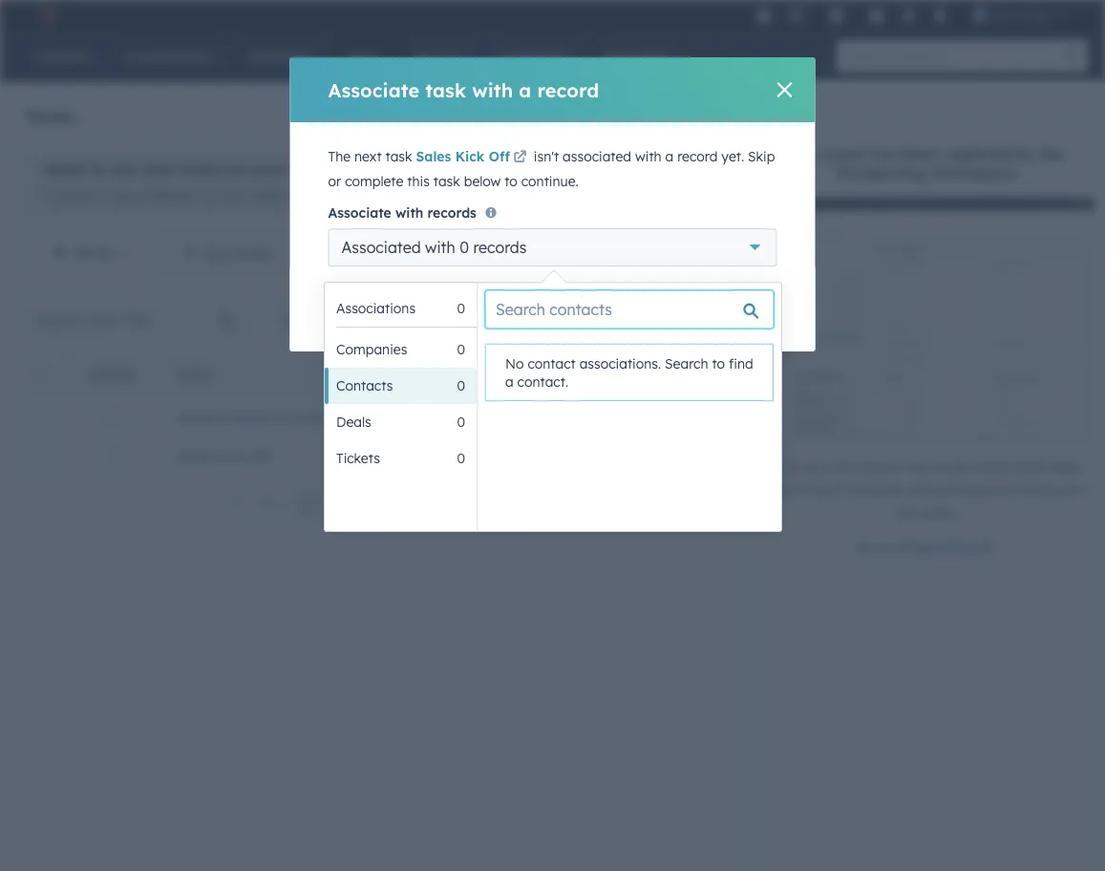 Task type: vqa. For each thing, say whether or not it's contained in the screenshot.
the bottommost CUSTOMER
no



Task type: describe. For each thing, give the bounding box(es) containing it.
associate for associate with records
[[328, 204, 392, 221]]

prev button
[[221, 491, 294, 516]]

prospecting inside "this panel has been replaced by the prospecting workspace"
[[836, 163, 927, 183]]

tasks inside button
[[630, 311, 664, 328]]

search button
[[1056, 40, 1089, 73]]

your down the can
[[815, 482, 843, 498]]

now
[[771, 459, 800, 475]]

(
[[95, 244, 100, 261]]

off for sales kick off link on the top of page
[[489, 148, 510, 165]]

mark
[[523, 301, 557, 318]]

want
[[44, 160, 85, 179]]

self made
[[994, 7, 1052, 23]]

mark complete button
[[500, 290, 646, 329]]

calling icon image
[[788, 7, 806, 25]]

sales kick off button
[[177, 448, 271, 464]]

add for add associations
[[352, 301, 378, 318]]

in inside want to see your tasks on your google or outlook calendar? connect a new calendar to sync tasks created in hubspot. go to settings
[[338, 187, 349, 204]]

manage views
[[540, 244, 635, 261]]

associate for associate task with a record
[[328, 78, 420, 102]]

on inside want to see your tasks on your google or outlook calendar? connect a new calendar to sync tasks created in hubspot. go to settings
[[227, 160, 247, 179]]

settings image
[[901, 8, 918, 25]]

status
[[91, 369, 134, 383]]

kick for sales kick off button at the bottom left of page
[[216, 448, 246, 464]]

associated for associated contact
[[511, 369, 587, 383]]

associated with 0 records button
[[328, 228, 778, 267]]

skip task button
[[657, 290, 766, 329]]

create task link
[[629, 101, 724, 132]]

manage queues link
[[416, 101, 535, 132]]

this panel has been replaced by the prospecting workspace
[[788, 144, 1065, 183]]

tickets
[[336, 450, 380, 467]]

1 button
[[294, 491, 314, 516]]

outlook
[[374, 160, 436, 179]]

manage for manage views
[[540, 244, 594, 261]]

one
[[895, 505, 918, 521]]

page
[[467, 494, 501, 511]]

1
[[300, 495, 308, 512]]

0 for tickets
[[457, 450, 466, 467]]

Search contacts search field
[[486, 291, 774, 329]]

no
[[506, 355, 524, 372]]

manage views link
[[527, 234, 648, 272]]

your up manage
[[949, 459, 977, 475]]

pagination navigation
[[221, 491, 394, 516]]

leads
[[1025, 482, 1058, 498]]

view for save view
[[505, 313, 530, 327]]

sales kick off link
[[416, 147, 530, 170]]

and
[[909, 482, 933, 498]]

a left import 'link'
[[519, 78, 532, 102]]

your up the calendar
[[141, 160, 177, 179]]

weekly
[[177, 409, 225, 426]]

1 vertical spatial the
[[327, 409, 348, 426]]

your down daily
[[993, 482, 1021, 498]]

a inside isn't associated with a record yet. skip or complete this task below to continue.
[[666, 148, 674, 165]]

the
[[328, 148, 351, 165]]

more button
[[298, 230, 400, 277]]

task for create
[[684, 109, 707, 124]]

keep
[[1052, 459, 1083, 475]]

view for add view
[[469, 244, 499, 261]]

to inside isn't associated with a record yet. skip or complete this task below to continue.
[[505, 173, 518, 189]]

a inside want to see your tasks on your google or outlook calendar? connect a new calendar to sync tasks created in hubspot. go to settings
[[100, 187, 108, 204]]

to right this
[[438, 187, 452, 204]]

due today
[[205, 244, 271, 261]]

go to settings link
[[415, 187, 509, 204]]

assignee
[[306, 311, 366, 328]]

(1) assignee button
[[272, 301, 391, 339]]

hubspot.
[[353, 187, 411, 204]]

Search task title search field
[[24, 301, 249, 339]]

now you can stay on top of your daily work, keep track of your schedule, and manage your leads all in one place.
[[762, 459, 1091, 521]]

due today link
[[155, 230, 298, 277]]

search
[[665, 355, 709, 372]]

help button
[[861, 0, 893, 31]]

)
[[107, 244, 112, 261]]

to down schedule,
[[879, 539, 893, 556]]

manage for manage queues
[[432, 109, 477, 124]]

contact.
[[518, 374, 569, 390]]

all ( 3 )
[[75, 244, 112, 261]]

status column header
[[68, 355, 154, 397]]

settings
[[456, 187, 509, 204]]

link opens in a new window image for go to prospecting link
[[980, 538, 994, 561]]

0 for deals
[[457, 414, 466, 431]]

3 inside navigation
[[100, 244, 107, 261]]

you
[[803, 459, 827, 475]]

add for add view
[[438, 244, 465, 261]]

start 3 tasks
[[581, 311, 664, 328]]

this
[[788, 144, 820, 163]]

0 for associations
[[457, 300, 466, 317]]

help image
[[869, 9, 886, 26]]

top
[[907, 459, 929, 475]]

tasks
[[24, 104, 77, 128]]

self made menu
[[751, 0, 1083, 31]]

the next task
[[328, 148, 416, 165]]

today
[[234, 244, 271, 261]]

add view
[[438, 244, 499, 261]]

3 inside button
[[619, 311, 626, 328]]

1 horizontal spatial tasks
[[249, 187, 282, 204]]

the inside "this panel has been replaced by the prospecting workspace"
[[1041, 144, 1065, 163]]

sync
[[217, 187, 245, 204]]

0 vertical spatial records
[[428, 204, 477, 221]]

all
[[75, 244, 91, 261]]

manage queues
[[432, 109, 519, 124]]

more
[[325, 245, 359, 262]]

edit columns
[[341, 310, 427, 327]]

add associations button
[[328, 290, 488, 329]]

go inside want to see your tasks on your google or outlook calendar? connect a new calendar to sync tasks created in hubspot. go to settings
[[415, 187, 434, 204]]

title
[[177, 369, 211, 383]]

press to sort. element
[[216, 369, 223, 384]]

marketplaces button
[[817, 0, 857, 31]]

edit
[[341, 310, 367, 327]]

prev
[[257, 495, 287, 512]]

save view
[[476, 313, 530, 327]]

record for associate task with a record
[[538, 78, 600, 102]]

continue.
[[522, 173, 579, 189]]

sales for sales kick off link on the top of page
[[416, 148, 452, 165]]

workspace
[[932, 163, 1017, 183]]

Search HubSpot search field
[[837, 40, 1072, 73]]

queues
[[480, 109, 519, 124]]

in inside now you can stay on top of your daily work, keep track of your schedule, and manage your leads all in one place.
[[1080, 482, 1091, 498]]

associated contact column header
[[488, 355, 727, 397]]

weekly check in with the team
[[177, 409, 389, 426]]

no contact associations. search to find a contact.
[[506, 355, 754, 390]]

hubspot link
[[23, 4, 72, 27]]

replaced
[[946, 144, 1012, 163]]



Task type: locate. For each thing, give the bounding box(es) containing it.
in right all
[[1080, 482, 1091, 498]]

0 horizontal spatial add
[[352, 301, 378, 318]]

the
[[1041, 144, 1065, 163], [327, 409, 348, 426]]

associate down hubspot.
[[328, 204, 392, 221]]

go down schedule,
[[856, 539, 875, 556]]

0 horizontal spatial or
[[328, 173, 341, 189]]

link opens in a new window image left isn't at top
[[514, 152, 527, 165]]

notifications image
[[933, 9, 950, 26]]

by
[[1017, 144, 1036, 163]]

or right the
[[352, 160, 369, 179]]

2 horizontal spatial tasks
[[630, 311, 664, 328]]

0 horizontal spatial on
[[227, 160, 247, 179]]

1 horizontal spatial on
[[888, 459, 903, 475]]

upgrade image
[[756, 8, 774, 25]]

task inside "button"
[[714, 301, 742, 318]]

1 horizontal spatial kick
[[456, 148, 485, 165]]

with right in
[[294, 409, 323, 426]]

0 horizontal spatial view
[[469, 244, 499, 261]]

1 horizontal spatial 3
[[619, 311, 626, 328]]

tasks right sync
[[249, 187, 282, 204]]

25
[[421, 494, 437, 511]]

record up import
[[538, 78, 600, 102]]

add inside button
[[352, 301, 378, 318]]

a left new
[[100, 187, 108, 204]]

1 vertical spatial off
[[250, 448, 271, 464]]

or inside want to see your tasks on your google or outlook calendar? connect a new calendar to sync tasks created in hubspot. go to settings
[[352, 160, 369, 179]]

associated
[[563, 148, 632, 165]]

associated inside popup button
[[342, 238, 421, 257]]

add associations
[[352, 301, 464, 318]]

navigation
[[24, 229, 401, 278]]

1 horizontal spatial off
[[489, 148, 510, 165]]

off down check
[[250, 448, 271, 464]]

google
[[292, 160, 348, 179]]

in right "created"
[[338, 187, 349, 204]]

1 horizontal spatial record
[[678, 148, 718, 165]]

0 inside popup button
[[460, 238, 469, 257]]

0 horizontal spatial sales kick off
[[177, 448, 271, 464]]

1 horizontal spatial complete
[[561, 301, 622, 318]]

sales kick off
[[416, 148, 510, 165], [177, 448, 271, 464]]

1 horizontal spatial skip
[[749, 148, 776, 165]]

associations
[[336, 300, 416, 317]]

1 vertical spatial record
[[678, 148, 718, 165]]

0 vertical spatial sales
[[416, 148, 452, 165]]

0 vertical spatial on
[[227, 160, 247, 179]]

team
[[352, 409, 389, 426]]

a down 'no'
[[506, 374, 514, 390]]

tasks right 'start'
[[630, 311, 664, 328]]

sales kick off for sales kick off link on the top of page
[[416, 148, 510, 165]]

task right next
[[386, 148, 413, 165]]

weekly check in with the team button
[[177, 409, 389, 426]]

link opens in a new window image
[[514, 147, 527, 170], [980, 538, 994, 561]]

calendar
[[141, 187, 196, 204]]

1 horizontal spatial link opens in a new window image
[[980, 542, 994, 556]]

0 horizontal spatial the
[[327, 409, 348, 426]]

to left see
[[90, 160, 105, 179]]

press to sort. image
[[216, 369, 223, 382]]

prospecting down place.
[[897, 539, 977, 556]]

create task
[[645, 109, 707, 124]]

link opens in a new window image down manage
[[980, 538, 994, 561]]

1 vertical spatial skip
[[681, 301, 710, 318]]

with down the create
[[636, 148, 662, 165]]

with down hubspot.
[[396, 204, 424, 221]]

column header
[[25, 355, 68, 397]]

skip right "yet."
[[749, 148, 776, 165]]

1 vertical spatial associate
[[328, 204, 392, 221]]

manage inside 'link'
[[540, 244, 594, 261]]

calendar?
[[441, 160, 518, 179]]

records down settings
[[474, 238, 527, 257]]

associations.
[[580, 355, 662, 372]]

0 horizontal spatial 3
[[100, 244, 107, 261]]

search image
[[1066, 50, 1079, 63]]

off for sales kick off button at the bottom left of page
[[250, 448, 271, 464]]

records inside popup button
[[474, 238, 527, 257]]

connect
[[44, 187, 96, 204]]

made
[[1019, 7, 1052, 23]]

(1) assignee
[[285, 311, 366, 328]]

start
[[581, 311, 615, 328]]

a inside no contact associations. search to find a contact.
[[506, 374, 514, 390]]

skip up search
[[681, 301, 710, 318]]

sales up this
[[416, 148, 452, 165]]

record left "yet."
[[678, 148, 718, 165]]

go up associate with records
[[415, 187, 434, 204]]

of right top
[[932, 459, 945, 475]]

link opens in a new window image
[[514, 152, 527, 165], [980, 542, 994, 556]]

with up queues
[[472, 78, 513, 102]]

1 horizontal spatial sales kick off
[[416, 148, 510, 165]]

check
[[229, 409, 270, 426]]

on up sync
[[227, 160, 247, 179]]

1 vertical spatial in
[[1080, 482, 1091, 498]]

associations
[[382, 301, 464, 318]]

0 vertical spatial associate
[[328, 78, 420, 102]]

1 vertical spatial 3
[[619, 311, 626, 328]]

with down associate with records
[[425, 238, 456, 257]]

1 horizontal spatial manage
[[540, 244, 594, 261]]

edit columns button
[[321, 307, 427, 331]]

1 horizontal spatial link opens in a new window image
[[980, 538, 994, 561]]

associate up the next task
[[328, 78, 420, 102]]

record
[[538, 78, 600, 102], [678, 148, 718, 165]]

0 horizontal spatial go
[[415, 187, 434, 204]]

sales kick off down weekly
[[177, 448, 271, 464]]

kick down check
[[216, 448, 246, 464]]

0 vertical spatial kick
[[456, 148, 485, 165]]

close image
[[778, 82, 793, 98]]

0 vertical spatial in
[[338, 187, 349, 204]]

contact
[[528, 355, 576, 372]]

task right this
[[434, 173, 461, 189]]

sales for sales kick off button at the bottom left of page
[[177, 448, 212, 464]]

link opens in a new window image down manage
[[980, 542, 994, 556]]

in
[[274, 409, 290, 426]]

calling icon button
[[781, 3, 813, 28]]

contacts
[[336, 378, 393, 394]]

link opens in a new window image for go to prospecting link
[[980, 542, 994, 556]]

link opens in a new window image inside go to prospecting link
[[980, 542, 994, 556]]

track
[[762, 482, 794, 498]]

0 vertical spatial complete
[[345, 173, 404, 189]]

of down you
[[798, 482, 811, 498]]

find
[[729, 355, 754, 372]]

self made button
[[961, 0, 1081, 31]]

manage down the associate task with a record
[[432, 109, 477, 124]]

(1)
[[285, 311, 302, 328]]

record for isn't associated with a record yet. skip or complete this task below to continue.
[[678, 148, 718, 165]]

go to prospecting link
[[856, 538, 997, 561]]

1 vertical spatial complete
[[561, 301, 622, 318]]

yet.
[[722, 148, 745, 165]]

contact
[[590, 369, 645, 383]]

daily
[[981, 459, 1011, 475]]

0 vertical spatial add
[[438, 244, 465, 261]]

views
[[598, 244, 635, 261]]

complete
[[345, 173, 404, 189], [561, 301, 622, 318]]

with inside isn't associated with a record yet. skip or complete this task below to continue.
[[636, 148, 662, 165]]

the right by
[[1041, 144, 1065, 163]]

kick
[[456, 148, 485, 165], [216, 448, 246, 464]]

0 horizontal spatial off
[[250, 448, 271, 464]]

1 horizontal spatial in
[[1080, 482, 1091, 498]]

to left sync
[[200, 187, 213, 204]]

marketplaces image
[[828, 9, 846, 26]]

see
[[110, 160, 136, 179]]

kick inside sales kick off link
[[456, 148, 485, 165]]

2 associate from the top
[[328, 204, 392, 221]]

1 horizontal spatial view
[[505, 313, 530, 327]]

view
[[469, 244, 499, 261], [505, 313, 530, 327]]

a down create task
[[666, 148, 674, 165]]

1 vertical spatial on
[[888, 459, 903, 475]]

off
[[489, 148, 510, 165], [250, 448, 271, 464]]

0 vertical spatial view
[[469, 244, 499, 261]]

1 vertical spatial view
[[505, 313, 530, 327]]

with
[[472, 78, 513, 102], [636, 148, 662, 165], [396, 204, 424, 221], [425, 238, 456, 257], [294, 409, 323, 426]]

1 horizontal spatial associated
[[511, 369, 587, 383]]

0 vertical spatial associated
[[342, 238, 421, 257]]

with inside popup button
[[425, 238, 456, 257]]

link opens in a new window image inside sales kick off link
[[514, 152, 527, 165]]

record inside isn't associated with a record yet. skip or complete this task below to continue.
[[678, 148, 718, 165]]

task up manage queues
[[426, 78, 467, 102]]

0 vertical spatial the
[[1041, 144, 1065, 163]]

off up below
[[489, 148, 510, 165]]

1 vertical spatial sales kick off
[[177, 448, 271, 464]]

2 vertical spatial tasks
[[630, 311, 664, 328]]

ruby anderson image
[[973, 7, 990, 24]]

25 per page
[[421, 494, 501, 511]]

or down the
[[328, 173, 341, 189]]

task inside isn't associated with a record yet. skip or complete this task below to continue.
[[434, 173, 461, 189]]

skip inside "button"
[[681, 301, 710, 318]]

link opens in a new window image for sales kick off link on the top of page
[[514, 152, 527, 165]]

task right the create
[[684, 109, 707, 124]]

0 horizontal spatial tasks
[[181, 160, 222, 179]]

1 vertical spatial link opens in a new window image
[[980, 542, 994, 556]]

0
[[460, 238, 469, 257], [457, 300, 466, 317], [457, 341, 466, 358], [457, 378, 466, 394], [457, 414, 466, 431], [457, 450, 466, 467]]

1 vertical spatial link opens in a new window image
[[980, 538, 994, 561]]

to left find
[[713, 355, 726, 372]]

1 vertical spatial tasks
[[249, 187, 282, 204]]

0 horizontal spatial of
[[798, 482, 811, 498]]

per
[[441, 494, 463, 511]]

0 vertical spatial sales kick off
[[416, 148, 510, 165]]

complete inside button
[[561, 301, 622, 318]]

view down settings
[[469, 244, 499, 261]]

skip task
[[681, 301, 742, 318]]

tasks up sync
[[181, 160, 222, 179]]

task inside banner
[[684, 109, 707, 124]]

on
[[227, 160, 247, 179], [888, 459, 903, 475]]

0 horizontal spatial associated
[[342, 238, 421, 257]]

1 horizontal spatial of
[[932, 459, 945, 475]]

all
[[1062, 482, 1077, 498]]

task
[[426, 78, 467, 102], [684, 109, 707, 124], [386, 148, 413, 165], [434, 173, 461, 189], [714, 301, 742, 318]]

1 vertical spatial prospecting
[[897, 539, 977, 556]]

3 right 'start'
[[619, 311, 626, 328]]

add inside popup button
[[438, 244, 465, 261]]

0 vertical spatial link opens in a new window image
[[514, 152, 527, 165]]

mark complete
[[523, 301, 622, 318]]

settings link
[[897, 5, 921, 25]]

0 vertical spatial manage
[[432, 109, 477, 124]]

task for skip
[[714, 301, 742, 318]]

kick for sales kick off link on the top of page
[[456, 148, 485, 165]]

associated for associated with 0 records
[[342, 238, 421, 257]]

view right the "save"
[[505, 313, 530, 327]]

1 vertical spatial add
[[352, 301, 378, 318]]

0 horizontal spatial kick
[[216, 448, 246, 464]]

0 horizontal spatial complete
[[345, 173, 404, 189]]

0 horizontal spatial link opens in a new window image
[[514, 152, 527, 165]]

skip inside isn't associated with a record yet. skip or complete this task below to continue.
[[749, 148, 776, 165]]

0 vertical spatial of
[[932, 459, 945, 475]]

1 associate from the top
[[328, 78, 420, 102]]

or inside isn't associated with a record yet. skip or complete this task below to continue.
[[328, 173, 341, 189]]

start 3 tasks button
[[557, 301, 708, 339]]

can
[[830, 459, 853, 475]]

0 vertical spatial go
[[415, 187, 434, 204]]

0 for companies
[[457, 341, 466, 358]]

the left team
[[327, 409, 348, 426]]

1 horizontal spatial the
[[1041, 144, 1065, 163]]

1 vertical spatial records
[[474, 238, 527, 257]]

add view button
[[405, 234, 516, 272]]

0 horizontal spatial skip
[[681, 301, 710, 318]]

link opens in a new window image left isn't at top
[[514, 147, 527, 170]]

manage left views
[[540, 244, 594, 261]]

associated inside column header
[[511, 369, 587, 383]]

companies
[[336, 341, 408, 358]]

on left top
[[888, 459, 903, 475]]

0 horizontal spatial manage
[[432, 109, 477, 124]]

view inside button
[[505, 313, 530, 327]]

records down go to settings link at the left top of the page
[[428, 204, 477, 221]]

sales kick off for sales kick off button at the bottom left of page
[[177, 448, 271, 464]]

next
[[355, 148, 382, 165]]

to inside no contact associations. search to find a contact.
[[713, 355, 726, 372]]

on inside now you can stay on top of your daily work, keep track of your schedule, and manage your leads all in one place.
[[888, 459, 903, 475]]

0 horizontal spatial sales
[[177, 448, 212, 464]]

prospecting right this
[[836, 163, 927, 183]]

your up "created"
[[251, 160, 287, 179]]

sales kick off up below
[[416, 148, 510, 165]]

columns
[[372, 310, 427, 327]]

save
[[476, 313, 502, 327]]

records
[[428, 204, 477, 221], [474, 238, 527, 257]]

go to prospecting
[[856, 539, 977, 556]]

to
[[90, 160, 105, 179], [505, 173, 518, 189], [200, 187, 213, 204], [438, 187, 452, 204], [713, 355, 726, 372], [879, 539, 893, 556]]

sales inside sales kick off link
[[416, 148, 452, 165]]

1 horizontal spatial go
[[856, 539, 875, 556]]

prospecting
[[836, 163, 927, 183], [897, 539, 977, 556]]

associated contact
[[511, 369, 645, 383]]

upgrade link
[[753, 5, 777, 25]]

1 vertical spatial sales
[[177, 448, 212, 464]]

0 for contacts
[[457, 378, 466, 394]]

0 vertical spatial prospecting
[[836, 163, 927, 183]]

link opens in a new window image for sales kick off link on the top of page
[[514, 147, 527, 170]]

create
[[645, 109, 681, 124]]

place.
[[922, 505, 959, 521]]

isn't associated with a record yet. skip or complete this task below to continue.
[[328, 148, 776, 189]]

task for associate
[[426, 78, 467, 102]]

0 horizontal spatial link opens in a new window image
[[514, 147, 527, 170]]

1 horizontal spatial sales
[[416, 148, 452, 165]]

1 vertical spatial go
[[856, 539, 875, 556]]

tasks banner
[[24, 96, 724, 132]]

3 right 'all'
[[100, 244, 107, 261]]

1 horizontal spatial add
[[438, 244, 465, 261]]

manage
[[432, 109, 477, 124], [540, 244, 594, 261]]

0 vertical spatial record
[[538, 78, 600, 102]]

navigation containing all
[[24, 229, 401, 278]]

0 horizontal spatial in
[[338, 187, 349, 204]]

1 vertical spatial manage
[[540, 244, 594, 261]]

below
[[464, 173, 501, 189]]

task up find
[[714, 301, 742, 318]]

0 horizontal spatial record
[[538, 78, 600, 102]]

view inside popup button
[[469, 244, 499, 261]]

0 vertical spatial skip
[[749, 148, 776, 165]]

this
[[407, 173, 430, 189]]

associated with 0 records
[[342, 238, 527, 257]]

to right below
[[505, 173, 518, 189]]

been
[[904, 144, 941, 163]]

0 vertical spatial off
[[489, 148, 510, 165]]

manage inside tasks banner
[[432, 109, 477, 124]]

hubspot image
[[34, 4, 57, 27]]

0 vertical spatial tasks
[[181, 160, 222, 179]]

0 vertical spatial 3
[[100, 244, 107, 261]]

1 horizontal spatial or
[[352, 160, 369, 179]]

due
[[205, 244, 230, 261]]

complete inside isn't associated with a record yet. skip or complete this task below to continue.
[[345, 173, 404, 189]]

1 vertical spatial kick
[[216, 448, 246, 464]]

isn't
[[534, 148, 559, 165]]

0 vertical spatial link opens in a new window image
[[514, 147, 527, 170]]

sales down weekly
[[177, 448, 212, 464]]

kick up below
[[456, 148, 485, 165]]

task status: not completed image
[[107, 414, 115, 422]]

has
[[872, 144, 899, 163]]

1 vertical spatial associated
[[511, 369, 587, 383]]

1 vertical spatial of
[[798, 482, 811, 498]]



